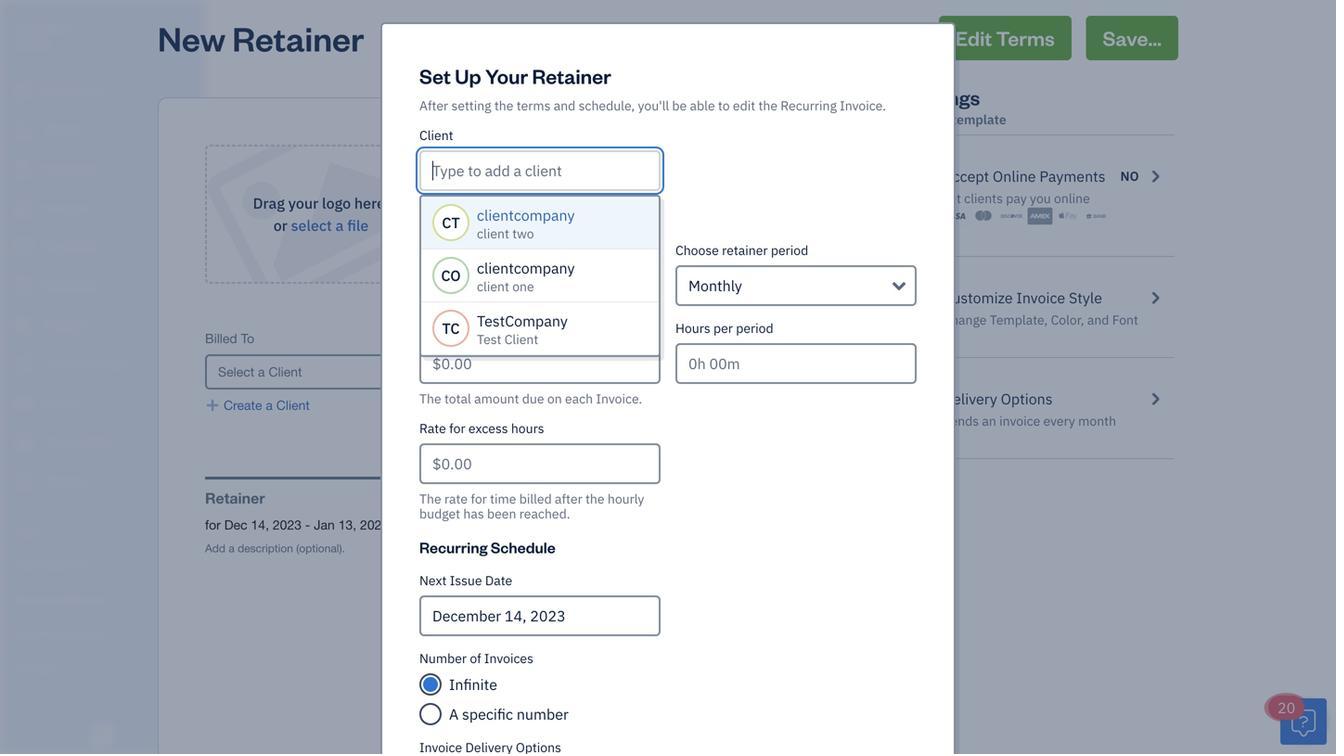 Task type: locate. For each thing, give the bounding box(es) containing it.
invoice inside invoice number 0000003
[[547, 331, 588, 346]]

Invoice issue date in MM/DD/YYYY format text field
[[420, 596, 661, 637]]

clientcompany down two
[[477, 258, 575, 278]]

clientcompany
[[477, 206, 575, 225], [477, 258, 575, 278]]

0 horizontal spatial for
[[205, 517, 221, 533]]

edit terms for retainer
[[415, 517, 476, 533]]

number up infinite
[[420, 650, 467, 667]]

bank connections link
[[5, 618, 199, 651]]

this
[[927, 111, 949, 128]]

billed
[[520, 491, 552, 508]]

invoice. right each
[[596, 390, 642, 407]]

the for the rate for time billed after the hourly budget has been reached.
[[420, 491, 441, 508]]

1 vertical spatial issue
[[450, 572, 482, 589]]

a for client
[[266, 398, 273, 413]]

1 vertical spatial due
[[407, 387, 431, 403]]

1 horizontal spatial number
[[592, 331, 638, 346]]

1 vertical spatial chevronright image
[[1147, 388, 1164, 410]]

1 horizontal spatial per
[[714, 320, 733, 337]]

0 vertical spatial client
[[477, 225, 509, 242]]

0 horizontal spatial edit terms
[[415, 517, 476, 533]]

1 horizontal spatial settings
[[904, 84, 980, 110]]

of inside set up your retainer dialog
[[470, 650, 481, 667]]

2 per from the left
[[714, 320, 733, 337]]

the left the terms
[[495, 97, 514, 114]]

terms
[[996, 25, 1055, 51], [420, 207, 464, 227], [441, 517, 476, 533]]

0 vertical spatial edit terms button
[[939, 16, 1072, 60]]

plus image
[[205, 397, 220, 414]]

cancel
[[847, 25, 911, 51]]

start
[[472, 242, 499, 259]]

two
[[513, 225, 534, 242]]

clientcompany for clientcompany client one
[[477, 258, 575, 278]]

for left dec
[[205, 517, 221, 533]]

for inside the rate for time billed after the hourly budget has been reached.
[[471, 491, 487, 508]]

date inside set up your retainer dialog
[[485, 572, 513, 589]]

0 vertical spatial of
[[438, 331, 450, 346]]

date down recurring schedule
[[485, 572, 513, 589]]

0 horizontal spatial and
[[45, 592, 65, 607]]

1 horizontal spatial edit
[[956, 25, 992, 51]]

0 horizontal spatial edit
[[415, 517, 438, 533]]

the
[[420, 390, 441, 407], [420, 491, 441, 508]]

change
[[943, 311, 987, 329]]

0 vertical spatial invoice.
[[840, 97, 886, 114]]

client inside clientcompany client one
[[477, 278, 509, 295]]

recurring up the next issue date
[[420, 537, 488, 557]]

clients
[[964, 190, 1003, 207]]

1 the from the top
[[420, 390, 441, 407]]

1 vertical spatial a
[[266, 398, 273, 413]]

fees
[[420, 320, 447, 337]]

and right the terms
[[554, 97, 576, 114]]

due left "(" at the right of page
[[774, 331, 797, 346]]

amount due ( usd ) $0.00
[[725, 331, 834, 383]]

clientcompany up date
[[477, 206, 575, 225]]

client left one
[[477, 278, 509, 295]]

14,
[[251, 517, 269, 533]]

Rate for excess hours text field
[[420, 444, 661, 484]]

the left total
[[420, 390, 441, 407]]

2 horizontal spatial the
[[759, 97, 778, 114]]

2 vertical spatial client
[[276, 398, 310, 413]]

1 horizontal spatial a
[[336, 216, 344, 235]]

invoice. left for
[[840, 97, 886, 114]]

1 horizontal spatial edit terms
[[956, 25, 1055, 51]]

0 vertical spatial edit
[[956, 25, 992, 51]]

1 vertical spatial number
[[420, 650, 467, 667]]

of for date
[[438, 331, 450, 346]]

test
[[477, 331, 502, 348]]

1 vertical spatial edit terms button
[[400, 517, 476, 534]]

options
[[1001, 389, 1053, 409]]

payment image
[[12, 239, 34, 257]]

2 vertical spatial a
[[640, 624, 647, 639]]

date
[[502, 242, 528, 259]]

client image
[[12, 122, 34, 140]]

1 vertical spatial the
[[420, 491, 441, 508]]

0 horizontal spatial settings
[[14, 660, 56, 676]]

2 horizontal spatial and
[[1088, 311, 1110, 329]]

2 chevronright image from the top
[[1147, 388, 1164, 410]]

a
[[449, 705, 459, 724]]

project image
[[12, 316, 34, 335]]

2 vertical spatial date
[[485, 572, 513, 589]]

settings inside settings for this template
[[904, 84, 980, 110]]

1 clientcompany from the top
[[477, 206, 575, 225]]

settings down the bank at the bottom left
[[14, 660, 56, 676]]

0 vertical spatial and
[[554, 97, 576, 114]]

recurring right the 'edit'
[[781, 97, 837, 114]]

settings for this template
[[904, 84, 1007, 128]]

edit terms for new retainer
[[956, 25, 1055, 51]]

2 vertical spatial terms
[[441, 517, 476, 533]]

the left rate
[[420, 491, 441, 508]]

recurring
[[781, 97, 837, 114], [420, 537, 488, 557]]

1 vertical spatial invoice.
[[596, 390, 642, 407]]

date up 'rate'
[[434, 387, 462, 403]]

0 vertical spatial clientcompany
[[477, 206, 575, 225]]

0 vertical spatial settings
[[904, 84, 980, 110]]

edit terms down rate
[[415, 517, 476, 533]]

due up 'rate'
[[407, 387, 431, 403]]

0 vertical spatial recurring
[[781, 97, 837, 114]]

2 horizontal spatial a
[[640, 624, 647, 639]]

estimate image
[[12, 161, 34, 179]]

apple pay image
[[1056, 207, 1081, 226]]

1 horizontal spatial invoice.
[[840, 97, 886, 114]]

Reference Number text field
[[547, 404, 678, 420]]

for right 'rate'
[[449, 420, 466, 437]]

2 the from the top
[[420, 491, 441, 508]]

of up infinite
[[470, 650, 481, 667]]

client for testcompany
[[505, 331, 539, 348]]

list box
[[421, 197, 659, 355]]

1 vertical spatial edit terms
[[415, 517, 476, 533]]

Hours per period text field
[[676, 343, 917, 384]]

(
[[801, 331, 804, 346]]

1 horizontal spatial for
[[449, 420, 466, 437]]

1 horizontal spatial edit terms button
[[939, 16, 1072, 60]]

0 vertical spatial date
[[407, 331, 435, 346]]

period up retainer period "field"
[[771, 242, 809, 259]]

of inside date of issue 12/14/2023
[[438, 331, 450, 346]]

style
[[1069, 288, 1103, 308]]

invoice up change template, color, and font
[[1017, 288, 1066, 308]]

client inside the testcompany test client
[[505, 331, 539, 348]]

edit terms button up add a description (optional). text box
[[400, 517, 476, 534]]

1 horizontal spatial client
[[420, 127, 453, 144]]

0 vertical spatial terms
[[996, 25, 1055, 51]]

invoice up 0000003
[[547, 331, 588, 346]]

0 horizontal spatial client
[[276, 398, 310, 413]]

0 horizontal spatial the
[[495, 97, 514, 114]]

client inside button
[[276, 398, 310, 413]]

reference
[[547, 387, 606, 403]]

and
[[554, 97, 576, 114], [1088, 311, 1110, 329], [45, 592, 65, 607]]

1 horizontal spatial recurring
[[781, 97, 837, 114]]

1 horizontal spatial and
[[554, 97, 576, 114]]

a left file
[[336, 216, 344, 235]]

an
[[982, 413, 997, 430]]

2 horizontal spatial for
[[471, 491, 487, 508]]

0 vertical spatial issue
[[453, 331, 484, 346]]

due
[[774, 331, 797, 346], [407, 387, 431, 403]]

0 vertical spatial the
[[420, 390, 441, 407]]

2 horizontal spatial client
[[505, 331, 539, 348]]

period up 12/14/2023 button
[[473, 320, 510, 337]]

select
[[291, 216, 332, 235]]

delivery
[[943, 389, 998, 409]]

1 vertical spatial terms
[[420, 207, 464, 227]]

0 horizontal spatial recurring
[[420, 537, 488, 557]]

a right create
[[266, 398, 273, 413]]

team members link
[[5, 549, 199, 582]]

client for clientcompany client one
[[477, 278, 509, 295]]

for right rate
[[471, 491, 487, 508]]

client left two
[[477, 225, 509, 242]]

time
[[490, 491, 516, 508]]

chevronright image
[[1147, 287, 1164, 309], [1147, 388, 1164, 410]]

for dec 14, 2023 - jan 13, 2024
[[205, 517, 389, 533]]

per right fees
[[450, 320, 470, 337]]

amount
[[725, 331, 770, 346]]

1 vertical spatial client
[[477, 278, 509, 295]]

1 vertical spatial of
[[470, 650, 481, 667]]

a inside subtotal add a discount
[[640, 624, 647, 639]]

every
[[1044, 413, 1076, 430]]

tc
[[442, 319, 460, 338]]

next
[[420, 572, 447, 589]]

the inside the rate for time billed after the hourly budget has been reached.
[[420, 491, 441, 508]]

1 horizontal spatial of
[[470, 650, 481, 667]]

reached.
[[519, 505, 570, 523]]

client right create
[[276, 398, 310, 413]]

owner
[[15, 37, 52, 52]]

invoice.
[[840, 97, 886, 114], [596, 390, 642, 407]]

1 vertical spatial clientcompany
[[477, 258, 575, 278]]

0 horizontal spatial due
[[407, 387, 431, 403]]

2 client from the top
[[477, 278, 509, 295]]

client right test
[[505, 331, 539, 348]]

0 horizontal spatial a
[[266, 398, 273, 413]]

terms
[[517, 97, 551, 114]]

0 horizontal spatial per
[[450, 320, 470, 337]]

list box containing clientcompany
[[421, 197, 659, 355]]

1 vertical spatial for
[[471, 491, 487, 508]]

let
[[943, 190, 961, 207]]

and down style
[[1088, 311, 1110, 329]]

sends
[[943, 413, 979, 430]]

client inside clientcompany client two
[[477, 225, 509, 242]]

and inside main element
[[45, 592, 65, 607]]

1 per from the left
[[450, 320, 470, 337]]

pay
[[1006, 190, 1027, 207]]

issue up 12/14/2023 button
[[453, 331, 484, 346]]

customize invoice style
[[943, 288, 1103, 308]]

chart image
[[12, 433, 34, 452]]

edit up add a description (optional). text box
[[415, 517, 438, 533]]

number
[[517, 705, 569, 724]]

a for file
[[336, 216, 344, 235]]

0 vertical spatial number
[[592, 331, 638, 346]]

edit terms button up settings for this template
[[939, 16, 1072, 60]]

Fees per period text field
[[420, 343, 661, 384]]

edit terms up settings for this template
[[956, 25, 1055, 51]]

2 clientcompany from the top
[[477, 258, 575, 278]]

the right after
[[586, 491, 605, 508]]

0 vertical spatial client
[[420, 127, 453, 144]]

recurring schedule
[[420, 537, 556, 557]]

and right items
[[45, 592, 65, 607]]

main element
[[0, 0, 251, 755]]

1 vertical spatial edit
[[415, 517, 438, 533]]

0 vertical spatial edit terms
[[956, 25, 1055, 51]]

change template, color, and font
[[943, 311, 1139, 329]]

items and services link
[[5, 584, 199, 616]]

online
[[1054, 190, 1090, 207]]

Start date in MM/DD/YYYY format text field
[[420, 265, 661, 306]]

set up your retainer dialog
[[0, 0, 1336, 755]]

1 vertical spatial invoice
[[547, 331, 588, 346]]

issue inside date of issue 12/14/2023
[[453, 331, 484, 346]]

testcompany
[[477, 311, 568, 331]]

0 horizontal spatial number
[[420, 650, 467, 667]]

apps
[[14, 523, 42, 538]]

2 vertical spatial and
[[45, 592, 65, 607]]

0 horizontal spatial invoice
[[547, 331, 588, 346]]

1 horizontal spatial invoice
[[1017, 288, 1066, 308]]

number up the 0000003 button
[[592, 331, 638, 346]]

client
[[420, 127, 453, 144], [505, 331, 539, 348], [276, 398, 310, 413]]

0 vertical spatial due
[[774, 331, 797, 346]]

edit up settings for this template
[[956, 25, 992, 51]]

client down after
[[420, 127, 453, 144]]

specific
[[462, 705, 513, 724]]

payments
[[1040, 167, 1106, 186]]

budget
[[420, 505, 460, 523]]

period left "(" at the right of page
[[736, 320, 774, 337]]

0 horizontal spatial edit terms button
[[400, 517, 476, 534]]

a inside button
[[266, 398, 273, 413]]

per right hours
[[714, 320, 733, 337]]

0 horizontal spatial of
[[438, 331, 450, 346]]

1 vertical spatial and
[[1088, 311, 1110, 329]]

schedule,
[[579, 97, 635, 114]]

per for hours
[[714, 320, 733, 337]]

clientcompany client two
[[477, 206, 575, 242]]

1 vertical spatial client
[[505, 331, 539, 348]]

period for choose retainer period
[[771, 242, 809, 259]]

1 horizontal spatial due
[[774, 331, 797, 346]]

0 vertical spatial a
[[336, 216, 344, 235]]

chevronright image for delivery options
[[1147, 388, 1164, 410]]

edit
[[733, 97, 756, 114]]

number of invoices
[[420, 650, 534, 667]]

the inside the rate for time billed after the hourly budget has been reached.
[[586, 491, 605, 508]]

apps link
[[5, 515, 199, 548]]

recurring inside set up your retainer after setting the terms and schedule, you'll be able to edit the recurring invoice.
[[781, 97, 837, 114]]

1 client from the top
[[477, 225, 509, 242]]

date up 12/14/2023
[[407, 331, 435, 346]]

a right add
[[640, 624, 647, 639]]

0 vertical spatial for
[[449, 420, 466, 437]]

1 chevronright image from the top
[[1147, 287, 1164, 309]]

number
[[592, 331, 638, 346], [420, 650, 467, 667]]

settings inside main element
[[14, 660, 56, 676]]

number of invoices option group
[[420, 674, 917, 726]]

2024
[[360, 517, 389, 533]]

2023
[[273, 517, 302, 533]]

issue right next
[[450, 572, 482, 589]]

0 vertical spatial invoice
[[1017, 288, 1066, 308]]

0 vertical spatial chevronright image
[[1147, 287, 1164, 309]]

of
[[438, 331, 450, 346], [470, 650, 481, 667]]

invoice image
[[12, 200, 34, 218]]

able
[[690, 97, 715, 114]]

the right the 'edit'
[[759, 97, 778, 114]]

invoice
[[1017, 288, 1066, 308], [547, 331, 588, 346]]

1 vertical spatial settings
[[14, 660, 56, 676]]

1 horizontal spatial the
[[586, 491, 605, 508]]

monthly
[[689, 276, 742, 296]]

settings up the this
[[904, 84, 980, 110]]

of up 12/14/2023
[[438, 331, 450, 346]]

period for fees per period
[[473, 320, 510, 337]]

company
[[15, 17, 72, 35]]



Task type: vqa. For each thing, say whether or not it's contained in the screenshot.
Create A Client button
yes



Task type: describe. For each thing, give the bounding box(es) containing it.
you
[[1030, 190, 1051, 207]]

american express image
[[1028, 207, 1053, 226]]

been
[[487, 505, 516, 523]]

rate
[[420, 420, 446, 437]]

and inside set up your retainer after setting the terms and schedule, you'll be able to edit the recurring invoice.
[[554, 97, 576, 114]]

the for retainer
[[495, 97, 514, 114]]

one
[[513, 278, 534, 295]]

client for create
[[276, 398, 310, 413]]

bank
[[14, 626, 41, 641]]

edit terms button for retainer
[[400, 517, 476, 534]]

discount
[[651, 624, 702, 639]]

add a discount button
[[613, 623, 702, 640]]

clientcompany client one
[[477, 258, 575, 295]]

infinite
[[449, 675, 497, 695]]

after
[[420, 97, 448, 114]]

on
[[547, 390, 562, 407]]

terms inside set up your retainer dialog
[[420, 207, 464, 227]]

retainer inside set up your retainer after setting the terms and schedule, you'll be able to edit the recurring invoice.
[[532, 63, 611, 89]]

services
[[67, 592, 112, 607]]

delivery options
[[943, 389, 1053, 409]]

no
[[1121, 168, 1139, 185]]

edit terms button for new retainer
[[939, 16, 1072, 60]]

next issue date
[[420, 572, 513, 589]]

usd
[[804, 331, 831, 346]]

due date
[[407, 387, 462, 403]]

discover image
[[1000, 207, 1025, 226]]

billed to
[[205, 331, 254, 346]]

per for fees
[[450, 320, 470, 337]]

subtotal
[[653, 607, 702, 622]]

save…
[[1103, 25, 1162, 51]]

1 vertical spatial recurring
[[420, 537, 488, 557]]

due inside amount due ( usd ) $0.00
[[774, 331, 797, 346]]

color,
[[1051, 311, 1085, 329]]

0 horizontal spatial invoice.
[[596, 390, 642, 407]]

bank connections
[[14, 626, 109, 641]]

be
[[672, 97, 687, 114]]

excess
[[469, 420, 508, 437]]

schedule
[[491, 537, 556, 557]]

members
[[46, 557, 95, 573]]

company owner
[[15, 17, 72, 52]]

fees per period
[[420, 320, 510, 337]]

after
[[555, 491, 583, 508]]

terms for retainer
[[441, 517, 476, 533]]

jan
[[314, 517, 335, 533]]

file
[[347, 216, 369, 235]]

invoice. inside set up your retainer after setting the terms and schedule, you'll be able to edit the recurring invoice.
[[840, 97, 886, 114]]

accept online payments
[[943, 167, 1106, 186]]

save… button
[[1086, 16, 1179, 60]]

accept
[[943, 167, 990, 186]]

terms for new retainer
[[996, 25, 1055, 51]]

co
[[441, 266, 461, 285]]

date inside date of issue 12/14/2023
[[407, 331, 435, 346]]

team
[[14, 557, 43, 573]]

font
[[1113, 311, 1139, 329]]

visa image
[[943, 207, 968, 226]]

clientcompany for clientcompany client two
[[477, 206, 575, 225]]

has
[[464, 505, 484, 523]]

edit for retainer
[[415, 517, 438, 533]]

period for hours per period
[[736, 320, 774, 337]]

-
[[305, 517, 310, 533]]

)
[[831, 331, 834, 346]]

settings link
[[5, 652, 199, 685]]

of for number
[[470, 650, 481, 667]]

paintbrush image
[[915, 287, 932, 309]]

client for clientcompany client two
[[477, 225, 509, 242]]

Client text field
[[421, 152, 659, 189]]

12/14/2023 button
[[407, 347, 519, 364]]

hours
[[676, 320, 711, 337]]

Retainer period field
[[676, 265, 917, 306]]

rate
[[445, 491, 468, 508]]

items
[[14, 592, 43, 607]]

settings for settings for this template
[[904, 84, 980, 110]]

template,
[[990, 311, 1048, 329]]

amount
[[474, 390, 519, 407]]

mastercard image
[[971, 207, 997, 226]]

chevronright image for customize invoice style
[[1147, 287, 1164, 309]]

set
[[420, 63, 451, 89]]

to
[[241, 331, 254, 346]]

team members
[[14, 557, 95, 573]]

timer image
[[12, 355, 34, 374]]

date of issue 12/14/2023
[[407, 331, 484, 363]]

you'll
[[638, 97, 669, 114]]

13,
[[338, 517, 357, 533]]

a specific number
[[449, 705, 569, 724]]

1 vertical spatial date
[[434, 387, 462, 403]]

number inside set up your retainer dialog
[[420, 650, 467, 667]]

2 vertical spatial for
[[205, 517, 221, 533]]

your
[[485, 63, 528, 89]]

issue inside set up your retainer dialog
[[450, 572, 482, 589]]

edit for new retainer
[[956, 25, 992, 51]]

sends an invoice every month
[[943, 413, 1117, 430]]

template
[[952, 111, 1007, 128]]

let clients pay you online
[[943, 190, 1090, 207]]

create
[[224, 398, 262, 413]]

bank image
[[1084, 207, 1109, 226]]

connections
[[43, 626, 109, 641]]

list box inside set up your retainer dialog
[[421, 197, 659, 355]]

report image
[[12, 472, 34, 491]]

chevronright image
[[1147, 165, 1164, 187]]

month
[[1079, 413, 1117, 430]]

dashboard image
[[12, 83, 34, 101]]

dec
[[224, 517, 247, 533]]

freshbooks image
[[87, 725, 117, 747]]

to
[[718, 97, 730, 114]]

money image
[[12, 394, 34, 413]]

the for the total amount due on each invoice.
[[420, 390, 441, 407]]

create a client
[[224, 398, 310, 413]]

$0.00
[[751, 344, 834, 383]]

items and services
[[14, 592, 112, 607]]

Add a description (optional). text field
[[205, 541, 646, 556]]

the for time
[[586, 491, 605, 508]]

online
[[993, 167, 1036, 186]]

hourly
[[608, 491, 645, 508]]

cancel button
[[830, 16, 928, 60]]

total
[[445, 390, 471, 407]]

number inside invoice number 0000003
[[592, 331, 638, 346]]

choose
[[676, 242, 719, 259]]

up
[[455, 63, 481, 89]]

invoice
[[1000, 413, 1041, 430]]

settings for settings
[[14, 660, 56, 676]]

expense image
[[12, 278, 34, 296]]

choose retainer period
[[676, 242, 809, 259]]

set up your retainer after setting the terms and schedule, you'll be able to edit the recurring invoice.
[[420, 63, 886, 114]]

each
[[565, 390, 593, 407]]

new retainer
[[158, 16, 364, 60]]



